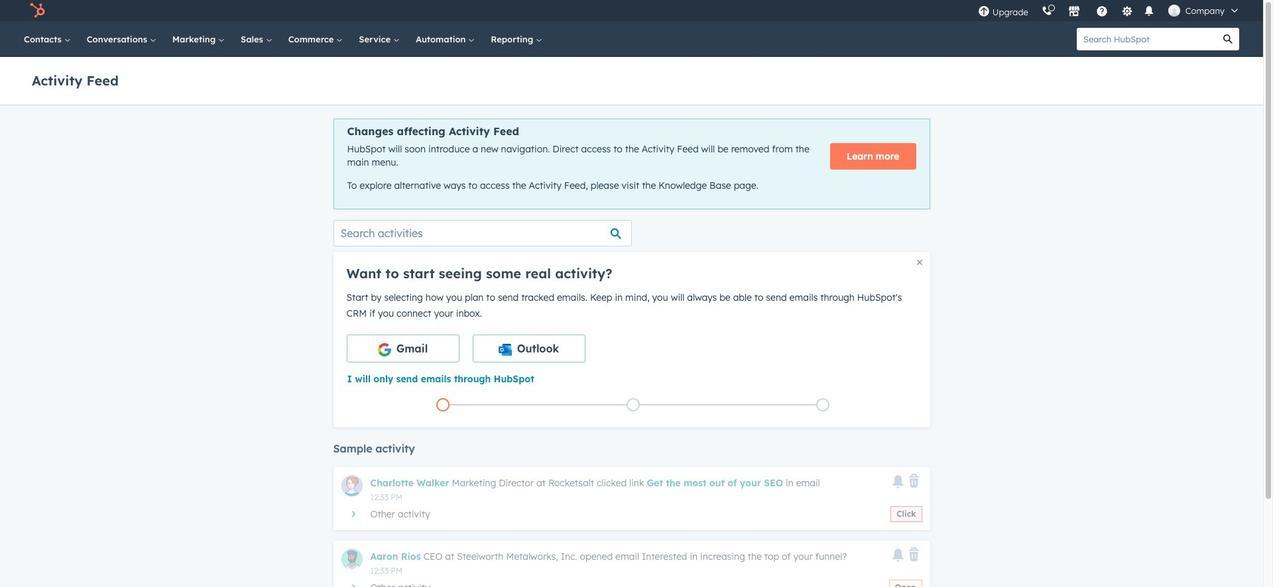 Task type: describe. For each thing, give the bounding box(es) containing it.
marketplaces image
[[1068, 6, 1080, 18]]

Search activities search field
[[333, 220, 632, 247]]

jacob simon image
[[1168, 5, 1180, 17]]

Search HubSpot search field
[[1077, 28, 1217, 50]]



Task type: locate. For each thing, give the bounding box(es) containing it.
onboarding.steps.sendtrackedemailingmail.title image
[[630, 402, 636, 409]]

close image
[[917, 260, 922, 265]]

onboarding.steps.finalstep.title image
[[820, 402, 826, 409]]

list
[[348, 396, 918, 414]]

menu
[[971, 0, 1247, 21]]

None checkbox
[[346, 335, 459, 363], [472, 335, 585, 363], [346, 335, 459, 363], [472, 335, 585, 363]]



Task type: vqa. For each thing, say whether or not it's contained in the screenshot.
onboarding.steps.sendTrackedEmailInGmail.title icon
yes



